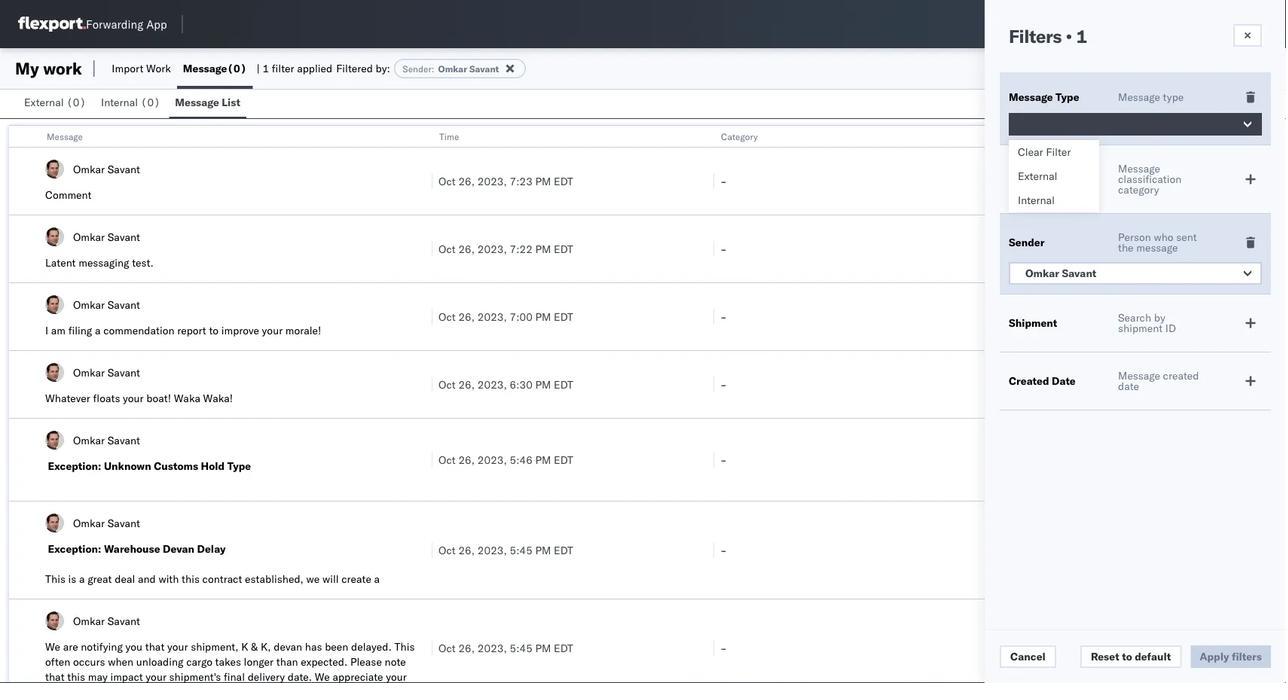 Task type: describe. For each thing, give the bounding box(es) containing it.
edt for boat!
[[554, 378, 573, 391]]

savant for comment
[[108, 162, 140, 176]]

external for external
[[1018, 170, 1058, 183]]

created
[[1009, 375, 1050, 388]]

related
[[1003, 131, 1035, 142]]

note
[[385, 656, 406, 669]]

pm for hold
[[536, 453, 551, 467]]

cargo
[[186, 656, 213, 669]]

is
[[68, 573, 76, 586]]

app
[[146, 17, 167, 31]]

message (0)
[[183, 62, 247, 75]]

reset
[[1091, 650, 1120, 664]]

messaging
[[79, 256, 129, 269]]

6 pm from the top
[[536, 544, 551, 557]]

flex- 1366815
[[1003, 378, 1080, 391]]

oct 26, 2023, 7:00 pm edt
[[439, 310, 573, 323]]

2 horizontal spatial your
[[262, 324, 283, 337]]

internal for internal
[[1018, 194, 1055, 207]]

you
[[126, 641, 143, 654]]

1 2023, from the top
[[478, 174, 507, 188]]

7:23
[[510, 174, 533, 188]]

1 edt from the top
[[554, 174, 573, 188]]

create
[[342, 573, 372, 586]]

filter
[[1046, 145, 1071, 159]]

oct for you
[[439, 642, 456, 655]]

we are notifying you that your shipment, k & k, devan has been delayed. this often occurs when unloading cargo takes longer than expected. please note
[[45, 641, 415, 669]]

oct for latent messaging test.
[[439, 242, 456, 256]]

am
[[51, 324, 66, 337]]

clear
[[1018, 145, 1044, 159]]

latent messaging test.
[[45, 256, 154, 269]]

work
[[146, 62, 171, 75]]

latent
[[45, 256, 76, 269]]

0 horizontal spatial to
[[209, 324, 219, 337]]

person who sent the message
[[1119, 231, 1198, 254]]

6 - from the top
[[721, 544, 727, 557]]

are
[[63, 641, 78, 654]]

1 horizontal spatial 1
[[1077, 25, 1088, 47]]

takes
[[215, 656, 241, 669]]

edt for latent messaging test.
[[554, 242, 573, 256]]

internal (0) button
[[95, 89, 169, 118]]

•
[[1066, 25, 1073, 47]]

savant for whatever
[[108, 366, 140, 379]]

external for external (0)
[[24, 96, 64, 109]]

savant inside button
[[1062, 267, 1097, 280]]

sender for sender : omkar savant
[[403, 63, 432, 74]]

whatever
[[45, 392, 90, 405]]

pm for boat!
[[536, 378, 551, 391]]

resize handle column header for message
[[414, 126, 432, 684]]

2023, for latent messaging test.
[[478, 242, 507, 256]]

| 1 filter applied filtered by:
[[257, 62, 390, 75]]

with
[[159, 573, 179, 586]]

1 vertical spatial 1
[[263, 62, 269, 75]]

this is a great deal and with this contract established, we will create a lucrative partnership.
[[45, 573, 380, 601]]

filters • 1
[[1009, 25, 1088, 47]]

k,
[[261, 641, 271, 654]]

458574 for oct 26, 2023, 7:23 pm edt
[[1034, 174, 1073, 188]]

(0) for message (0)
[[227, 62, 247, 75]]

0 horizontal spatial a
[[79, 573, 85, 586]]

been
[[325, 641, 349, 654]]

i am filing a commendation report to improve your morale!
[[45, 324, 321, 337]]

your inside we are notifying you that your shipment, k & k, devan has been delayed. this often occurs when unloading cargo takes longer than expected. please note
[[167, 641, 188, 654]]

2 oct 26, 2023, 5:45 pm edt from the top
[[439, 642, 573, 655]]

message for message classification category
[[1119, 162, 1161, 175]]

pm for you
[[536, 642, 551, 655]]

message
[[1137, 241, 1179, 254]]

6 2023, from the top
[[478, 544, 507, 557]]

waka
[[174, 392, 200, 405]]

edt for you
[[554, 642, 573, 655]]

internal (0)
[[101, 96, 160, 109]]

message list button
[[169, 89, 246, 118]]

great
[[88, 573, 112, 586]]

1 horizontal spatial type
[[1056, 90, 1080, 104]]

exception: for exception: warehouse devan delay
[[48, 543, 101, 556]]

forwarding app
[[86, 17, 167, 31]]

search by shipment id
[[1119, 311, 1177, 335]]

import work button
[[106, 48, 177, 89]]

unloading
[[136, 656, 184, 669]]

report
[[177, 324, 206, 337]]

1 vertical spatial category
[[1009, 173, 1055, 186]]

edt for a
[[554, 310, 573, 323]]

boat!
[[146, 392, 171, 405]]

id
[[1166, 322, 1177, 335]]

this
[[182, 573, 200, 586]]

edt for hold
[[554, 453, 573, 467]]

omkar for we
[[73, 615, 105, 628]]

we
[[306, 573, 320, 586]]

6 edt from the top
[[554, 544, 573, 557]]

this inside we are notifying you that your shipment, k & k, devan has been delayed. this often occurs when unloading cargo takes longer than expected. please note
[[395, 641, 415, 654]]

26, for you
[[459, 642, 475, 655]]

resize handle column header for related work item/shipment
[[1260, 126, 1278, 684]]

than
[[276, 656, 298, 669]]

7:22
[[510, 242, 533, 256]]

1366815
[[1034, 378, 1080, 391]]

category
[[1119, 183, 1160, 196]]

classification
[[1119, 173, 1182, 186]]

message list
[[175, 96, 240, 109]]

&
[[251, 641, 258, 654]]

savant right :
[[470, 63, 499, 74]]

flex- for oct 26, 2023, 7:00 pm edt
[[1003, 310, 1034, 323]]

work for my
[[43, 58, 82, 79]]

resize handle column header for category
[[978, 126, 996, 684]]

458574 for oct 26, 2023, 5:45 pm edt
[[1034, 642, 1073, 655]]

savant up warehouse
[[108, 517, 140, 530]]

morale!
[[286, 324, 321, 337]]

1854269
[[1034, 310, 1080, 323]]

reset to default button
[[1081, 646, 1182, 669]]

omkar savant for latent
[[73, 230, 140, 243]]

shipment
[[1119, 322, 1163, 335]]

2023, for hold
[[478, 453, 507, 467]]

longer
[[244, 656, 274, 669]]

partnership.
[[89, 588, 148, 601]]

default
[[1135, 650, 1172, 664]]

|
[[257, 62, 260, 75]]

will
[[323, 573, 339, 586]]

sender : omkar savant
[[403, 63, 499, 74]]

internal for internal (0)
[[101, 96, 138, 109]]

6 oct from the top
[[439, 544, 456, 557]]

import work
[[112, 62, 171, 75]]

omkar savant up warehouse
[[73, 517, 140, 530]]

by
[[1155, 311, 1166, 324]]

waka!
[[203, 392, 233, 405]]

shipment
[[1009, 317, 1058, 330]]

flex- for oct 26, 2023, 5:45 pm edt
[[1003, 642, 1034, 655]]

oct for boat!
[[439, 378, 456, 391]]

2 5:45 from the top
[[510, 642, 533, 655]]

cancel button
[[1000, 646, 1057, 669]]

oct for a
[[439, 310, 456, 323]]

flex- for oct 26, 2023, 7:22 pm edt
[[1003, 242, 1034, 256]]

message type
[[1119, 90, 1184, 104]]

that
[[145, 641, 165, 654]]

often
[[45, 656, 70, 669]]

flex- 458574 for oct 26, 2023, 7:22 pm edt
[[1003, 242, 1073, 256]]

devan
[[163, 543, 195, 556]]

warehouse
[[104, 543, 160, 556]]

resize handle column header for time
[[696, 126, 714, 684]]

has
[[305, 641, 322, 654]]

whatever floats your boat! waka waka!
[[45, 392, 233, 405]]

expected.
[[301, 656, 348, 669]]

message type
[[1009, 90, 1080, 104]]

when
[[108, 656, 134, 669]]

26, for boat!
[[459, 378, 475, 391]]

0 horizontal spatial type
[[227, 460, 251, 473]]

exception: for exception: unknown customs hold type
[[48, 460, 101, 473]]

(0) for external (0)
[[66, 96, 86, 109]]

my work
[[15, 58, 82, 79]]



Task type: vqa. For each thing, say whether or not it's contained in the screenshot.
'Reset to default' at the bottom
yes



Task type: locate. For each thing, give the bounding box(es) containing it.
1 vertical spatial 5:45
[[510, 642, 533, 655]]

oct 26, 2023, 6:30 pm edt
[[439, 378, 573, 391]]

4 oct from the top
[[439, 378, 456, 391]]

2 pm from the top
[[536, 242, 551, 256]]

oct for hold
[[439, 453, 456, 467]]

pm for latent messaging test.
[[536, 242, 551, 256]]

to right "report"
[[209, 324, 219, 337]]

message for message type
[[1009, 90, 1053, 104]]

3 - from the top
[[721, 310, 727, 323]]

list box
[[1009, 140, 1100, 213]]

established,
[[245, 573, 304, 586]]

message left created on the bottom right of the page
[[1119, 369, 1161, 383]]

5 pm from the top
[[536, 453, 551, 467]]

flex- 458574 for oct 26, 2023, 5:45 pm edt
[[1003, 642, 1073, 655]]

- for hold
[[721, 453, 727, 467]]

1 horizontal spatial (0)
[[141, 96, 160, 109]]

1 vertical spatial exception:
[[48, 543, 101, 556]]

0 horizontal spatial work
[[43, 58, 82, 79]]

internal inside list box
[[1018, 194, 1055, 207]]

delay
[[197, 543, 226, 556]]

1 vertical spatial oct 26, 2023, 5:45 pm edt
[[439, 642, 573, 655]]

0 vertical spatial exception:
[[48, 460, 101, 473]]

omkar savant up the filing
[[73, 298, 140, 311]]

omkar right :
[[438, 63, 467, 74]]

1 horizontal spatial category
[[1009, 173, 1055, 186]]

1 vertical spatial to
[[1122, 650, 1133, 664]]

0 horizontal spatial your
[[123, 392, 144, 405]]

0 horizontal spatial (0)
[[66, 96, 86, 109]]

message up message list
[[183, 62, 227, 75]]

sender
[[403, 63, 432, 74], [1009, 236, 1045, 249]]

message created date
[[1119, 369, 1200, 393]]

message
[[183, 62, 227, 75], [1009, 90, 1053, 104], [1119, 90, 1161, 104], [175, 96, 219, 109], [47, 131, 83, 142], [1119, 162, 1161, 175], [1119, 369, 1161, 383]]

savant for latent
[[108, 230, 140, 243]]

omkar inside omkar savant button
[[1026, 267, 1060, 280]]

message classification category
[[1119, 162, 1182, 196]]

omkar savant up the notifying
[[73, 615, 140, 628]]

0 vertical spatial flex- 458574
[[1003, 174, 1073, 188]]

date
[[1119, 380, 1140, 393]]

1 vertical spatial your
[[123, 392, 144, 405]]

message left list
[[175, 96, 219, 109]]

savant down internal (0) button
[[108, 162, 140, 176]]

exception: up is
[[48, 543, 101, 556]]

3 edt from the top
[[554, 310, 573, 323]]

work
[[43, 58, 82, 79], [1037, 131, 1057, 142]]

458574 up the 1854269
[[1034, 242, 1073, 256]]

time
[[439, 131, 459, 142]]

omkar up the filing
[[73, 298, 105, 311]]

1 horizontal spatial sender
[[1009, 236, 1045, 249]]

please
[[350, 656, 382, 669]]

omkar savant for comment
[[73, 162, 140, 176]]

a right is
[[79, 573, 85, 586]]

7 2023, from the top
[[478, 642, 507, 655]]

2 horizontal spatial a
[[374, 573, 380, 586]]

2 vertical spatial 458574
[[1034, 642, 1073, 655]]

message for message created date
[[1119, 369, 1161, 383]]

0 horizontal spatial 1
[[263, 62, 269, 75]]

savant up whatever floats your boat! waka waka!
[[108, 366, 140, 379]]

flex- 458574 down "clear"
[[1003, 174, 1073, 188]]

(0) down my work
[[66, 96, 86, 109]]

- for latent messaging test.
[[721, 242, 727, 256]]

26, for a
[[459, 310, 475, 323]]

5:45
[[510, 544, 533, 557], [510, 642, 533, 655]]

message for message list
[[175, 96, 219, 109]]

message up related
[[1009, 90, 1053, 104]]

flex- for oct 26, 2023, 7:23 pm edt
[[1003, 174, 1034, 188]]

this
[[45, 573, 66, 586], [395, 641, 415, 654]]

external
[[24, 96, 64, 109], [1018, 170, 1058, 183]]

a right the filing
[[95, 324, 101, 337]]

your right that
[[167, 641, 188, 654]]

flex- 458574 left reset
[[1003, 642, 1073, 655]]

work up the clear filter
[[1037, 131, 1057, 142]]

omkar savant up floats
[[73, 366, 140, 379]]

1 vertical spatial 458574
[[1034, 242, 1073, 256]]

list box containing clear filter
[[1009, 140, 1100, 213]]

created
[[1164, 369, 1200, 383]]

omkar for exception:
[[73, 434, 105, 447]]

4 resize handle column header from the left
[[1260, 126, 1278, 684]]

2 26, from the top
[[459, 242, 475, 256]]

2 flex- from the top
[[1003, 242, 1034, 256]]

2 vertical spatial your
[[167, 641, 188, 654]]

1 right |
[[263, 62, 269, 75]]

- for a
[[721, 310, 727, 323]]

work up the external (0)
[[43, 58, 82, 79]]

comment
[[45, 188, 92, 202]]

2 458574 from the top
[[1034, 242, 1073, 256]]

(0) inside "button"
[[66, 96, 86, 109]]

we
[[45, 641, 60, 654]]

a right create
[[374, 573, 380, 586]]

0 vertical spatial 5:45
[[510, 544, 533, 557]]

7 pm from the top
[[536, 642, 551, 655]]

7 - from the top
[[721, 642, 727, 655]]

oct 26, 2023, 5:45 pm edt
[[439, 544, 573, 557], [439, 642, 573, 655]]

savant up unknown
[[108, 434, 140, 447]]

savant for we
[[108, 615, 140, 628]]

internal inside internal (0) button
[[101, 96, 138, 109]]

2 exception: from the top
[[48, 543, 101, 556]]

related work item/shipment
[[1003, 131, 1121, 142]]

filing
[[68, 324, 92, 337]]

1 vertical spatial flex- 458574
[[1003, 242, 1073, 256]]

to right reset
[[1122, 650, 1133, 664]]

458574 down the filter
[[1034, 174, 1073, 188]]

(0) left |
[[227, 62, 247, 75]]

k
[[241, 641, 248, 654]]

3 26, from the top
[[459, 310, 475, 323]]

flex- 458574 up flex- 1854269 on the right top
[[1003, 242, 1073, 256]]

1 pm from the top
[[536, 174, 551, 188]]

1 flex- from the top
[[1003, 174, 1034, 188]]

commendation
[[103, 324, 175, 337]]

1 horizontal spatial work
[[1037, 131, 1057, 142]]

4 pm from the top
[[536, 378, 551, 391]]

5 - from the top
[[721, 453, 727, 467]]

0 vertical spatial internal
[[101, 96, 138, 109]]

internal down import
[[101, 96, 138, 109]]

0 vertical spatial type
[[1056, 90, 1080, 104]]

external down the clear filter
[[1018, 170, 1058, 183]]

2 vertical spatial flex- 458574
[[1003, 642, 1073, 655]]

i
[[45, 324, 48, 337]]

0 vertical spatial sender
[[403, 63, 432, 74]]

6 26, from the top
[[459, 544, 475, 557]]

1 flex- 458574 from the top
[[1003, 174, 1073, 188]]

devan
[[274, 641, 302, 654]]

3 2023, from the top
[[478, 310, 507, 323]]

flex- 1854269
[[1003, 310, 1080, 323]]

0 vertical spatial your
[[262, 324, 283, 337]]

1 horizontal spatial external
[[1018, 170, 1058, 183]]

filtered
[[336, 62, 373, 75]]

customs
[[154, 460, 198, 473]]

1 horizontal spatial to
[[1122, 650, 1133, 664]]

3 flex- from the top
[[1003, 310, 1034, 323]]

2023, for you
[[478, 642, 507, 655]]

7 edt from the top
[[554, 642, 573, 655]]

oct
[[439, 174, 456, 188], [439, 242, 456, 256], [439, 310, 456, 323], [439, 378, 456, 391], [439, 453, 456, 467], [439, 544, 456, 557], [439, 642, 456, 655]]

1 resize handle column header from the left
[[414, 126, 432, 684]]

5 2023, from the top
[[478, 453, 507, 467]]

2023, for boat!
[[478, 378, 507, 391]]

exception: unknown customs hold type
[[48, 460, 251, 473]]

savant for exception:
[[108, 434, 140, 447]]

2 horizontal spatial (0)
[[227, 62, 247, 75]]

458574 left reset
[[1034, 642, 1073, 655]]

test.
[[132, 256, 154, 269]]

1
[[1077, 25, 1088, 47], [263, 62, 269, 75]]

oct 26, 2023, 5:46 pm edt
[[439, 453, 573, 467]]

omkar savant up the 1854269
[[1026, 267, 1097, 280]]

this inside this is a great deal and with this contract established, we will create a lucrative partnership.
[[45, 573, 66, 586]]

0 vertical spatial oct 26, 2023, 5:45 pm edt
[[439, 544, 573, 557]]

0 horizontal spatial category
[[721, 131, 758, 142]]

3 pm from the top
[[536, 310, 551, 323]]

:
[[432, 63, 435, 74]]

internal down "clear"
[[1018, 194, 1055, 207]]

cancel
[[1011, 650, 1046, 664]]

5:46
[[510, 453, 533, 467]]

omkar for whatever
[[73, 366, 105, 379]]

applied
[[297, 62, 333, 75]]

458574 for oct 26, 2023, 7:22 pm edt
[[1034, 242, 1073, 256]]

1 exception: from the top
[[48, 460, 101, 473]]

this left is
[[45, 573, 66, 586]]

4 flex- from the top
[[1003, 378, 1034, 391]]

omkar for comment
[[73, 162, 105, 176]]

omkar for latent
[[73, 230, 105, 243]]

0 vertical spatial this
[[45, 573, 66, 586]]

omkar savant for whatever
[[73, 366, 140, 379]]

a
[[95, 324, 101, 337], [79, 573, 85, 586], [374, 573, 380, 586]]

7:00
[[510, 310, 533, 323]]

omkar savant up messaging
[[73, 230, 140, 243]]

1 5:45 from the top
[[510, 544, 533, 557]]

external inside "button"
[[24, 96, 64, 109]]

7 26, from the top
[[459, 642, 475, 655]]

7 oct from the top
[[439, 642, 456, 655]]

1 26, from the top
[[459, 174, 475, 188]]

type up related work item/shipment
[[1056, 90, 1080, 104]]

omkar savant for exception:
[[73, 434, 140, 447]]

sent
[[1177, 231, 1198, 244]]

external down my work
[[24, 96, 64, 109]]

2 2023, from the top
[[478, 242, 507, 256]]

savant up 'test.'
[[108, 230, 140, 243]]

2 edt from the top
[[554, 242, 573, 256]]

omkar savant
[[73, 162, 140, 176], [73, 230, 140, 243], [1026, 267, 1097, 280], [73, 298, 140, 311], [73, 366, 140, 379], [73, 434, 140, 447], [73, 517, 140, 530], [73, 615, 140, 628]]

contract
[[202, 573, 242, 586]]

flex-
[[1003, 174, 1034, 188], [1003, 242, 1034, 256], [1003, 310, 1034, 323], [1003, 378, 1034, 391], [1003, 642, 1034, 655]]

omkar savant up comment
[[73, 162, 140, 176]]

who
[[1154, 231, 1174, 244]]

your left morale!
[[262, 324, 283, 337]]

2 flex- 458574 from the top
[[1003, 242, 1073, 256]]

2 oct from the top
[[439, 242, 456, 256]]

1 - from the top
[[721, 174, 727, 188]]

message for message type
[[1119, 90, 1161, 104]]

3 resize handle column header from the left
[[978, 126, 996, 684]]

date
[[1052, 375, 1076, 388]]

omkar up floats
[[73, 366, 105, 379]]

message inside button
[[175, 96, 219, 109]]

filter
[[272, 62, 294, 75]]

1 458574 from the top
[[1034, 174, 1073, 188]]

person
[[1119, 231, 1152, 244]]

exception:
[[48, 460, 101, 473], [48, 543, 101, 556]]

omkar savant for we
[[73, 615, 140, 628]]

0 vertical spatial to
[[209, 324, 219, 337]]

5 26, from the top
[[459, 453, 475, 467]]

message down the external (0) "button"
[[47, 131, 83, 142]]

floats
[[93, 392, 120, 405]]

message for message (0)
[[183, 62, 227, 75]]

5 edt from the top
[[554, 453, 573, 467]]

savant
[[470, 63, 499, 74], [108, 162, 140, 176], [108, 230, 140, 243], [1062, 267, 1097, 280], [108, 298, 140, 311], [108, 366, 140, 379], [108, 434, 140, 447], [108, 517, 140, 530], [108, 615, 140, 628]]

1 vertical spatial sender
[[1009, 236, 1045, 249]]

0 vertical spatial category
[[721, 131, 758, 142]]

this up note
[[395, 641, 415, 654]]

flexport. image
[[18, 17, 86, 32]]

work for related
[[1037, 131, 1057, 142]]

(0) down work
[[141, 96, 160, 109]]

1 oct from the top
[[439, 174, 456, 188]]

4 2023, from the top
[[478, 378, 507, 391]]

omkar up flex- 1854269 on the right top
[[1026, 267, 1060, 280]]

omkar savant up unknown
[[73, 434, 140, 447]]

omkar savant inside omkar savant button
[[1026, 267, 1097, 280]]

forwarding app link
[[18, 17, 167, 32]]

omkar savant button
[[1009, 262, 1263, 285]]

type right hold at the left
[[227, 460, 251, 473]]

3 oct from the top
[[439, 310, 456, 323]]

0 horizontal spatial this
[[45, 573, 66, 586]]

flex- 458574 for oct 26, 2023, 7:23 pm edt
[[1003, 174, 1073, 188]]

2023, for a
[[478, 310, 507, 323]]

edt
[[554, 174, 573, 188], [554, 242, 573, 256], [554, 310, 573, 323], [554, 378, 573, 391], [554, 453, 573, 467], [554, 544, 573, 557], [554, 642, 573, 655]]

omkar up 'latent messaging test.'
[[73, 230, 105, 243]]

(0) for internal (0)
[[141, 96, 160, 109]]

message inside message created date
[[1119, 369, 1161, 383]]

1 vertical spatial work
[[1037, 131, 1057, 142]]

1 vertical spatial type
[[227, 460, 251, 473]]

pm for a
[[536, 310, 551, 323]]

26, for latent messaging test.
[[459, 242, 475, 256]]

omkar up comment
[[73, 162, 105, 176]]

omkar down floats
[[73, 434, 105, 447]]

2 - from the top
[[721, 242, 727, 256]]

savant up the 1854269
[[1062, 267, 1097, 280]]

savant for i
[[108, 298, 140, 311]]

5 oct from the top
[[439, 453, 456, 467]]

1 vertical spatial this
[[395, 641, 415, 654]]

1 horizontal spatial this
[[395, 641, 415, 654]]

flex- 458574
[[1003, 174, 1073, 188], [1003, 242, 1073, 256], [1003, 642, 1073, 655]]

type
[[1164, 90, 1184, 104]]

0 horizontal spatial sender
[[403, 63, 432, 74]]

exception: left unknown
[[48, 460, 101, 473]]

resize handle column header
[[414, 126, 432, 684], [696, 126, 714, 684], [978, 126, 996, 684], [1260, 126, 1278, 684]]

internal
[[101, 96, 138, 109], [1018, 194, 1055, 207]]

1 vertical spatial internal
[[1018, 194, 1055, 207]]

clear filter
[[1018, 145, 1071, 159]]

message inside message classification category
[[1119, 162, 1161, 175]]

0 vertical spatial work
[[43, 58, 82, 79]]

1 horizontal spatial a
[[95, 324, 101, 337]]

0 horizontal spatial external
[[24, 96, 64, 109]]

delayed.
[[351, 641, 392, 654]]

0 vertical spatial 458574
[[1034, 174, 1073, 188]]

1 horizontal spatial your
[[167, 641, 188, 654]]

458574
[[1034, 174, 1073, 188], [1034, 242, 1073, 256], [1034, 642, 1073, 655]]

omkar up the notifying
[[73, 615, 105, 628]]

savant up 'commendation'
[[108, 298, 140, 311]]

0 vertical spatial 1
[[1077, 25, 1088, 47]]

4 26, from the top
[[459, 378, 475, 391]]

to inside button
[[1122, 650, 1133, 664]]

4 edt from the top
[[554, 378, 573, 391]]

oct 26, 2023, 7:22 pm edt
[[439, 242, 573, 256]]

2 resize handle column header from the left
[[696, 126, 714, 684]]

5 flex- from the top
[[1003, 642, 1034, 655]]

3 flex- 458574 from the top
[[1003, 642, 1073, 655]]

1 vertical spatial external
[[1018, 170, 1058, 183]]

your left "boat!"
[[123, 392, 144, 405]]

- for you
[[721, 642, 727, 655]]

omkar up warehouse
[[73, 517, 105, 530]]

Search Shipments (/) text field
[[998, 13, 1143, 35]]

1 right •
[[1077, 25, 1088, 47]]

26, for hold
[[459, 453, 475, 467]]

flex- for oct 26, 2023, 6:30 pm edt
[[1003, 378, 1034, 391]]

0 vertical spatial external
[[24, 96, 64, 109]]

message up category
[[1119, 162, 1161, 175]]

sender for sender
[[1009, 236, 1045, 249]]

omkar for i
[[73, 298, 105, 311]]

1 oct 26, 2023, 5:45 pm edt from the top
[[439, 544, 573, 557]]

0 horizontal spatial internal
[[101, 96, 138, 109]]

message for message
[[47, 131, 83, 142]]

4 - from the top
[[721, 378, 727, 391]]

message left "type"
[[1119, 90, 1161, 104]]

(0) inside button
[[141, 96, 160, 109]]

search
[[1119, 311, 1152, 324]]

1 horizontal spatial internal
[[1018, 194, 1055, 207]]

- for boat!
[[721, 378, 727, 391]]

savant down partnership.
[[108, 615, 140, 628]]

omkar savant for i
[[73, 298, 140, 311]]

3 458574 from the top
[[1034, 642, 1073, 655]]



